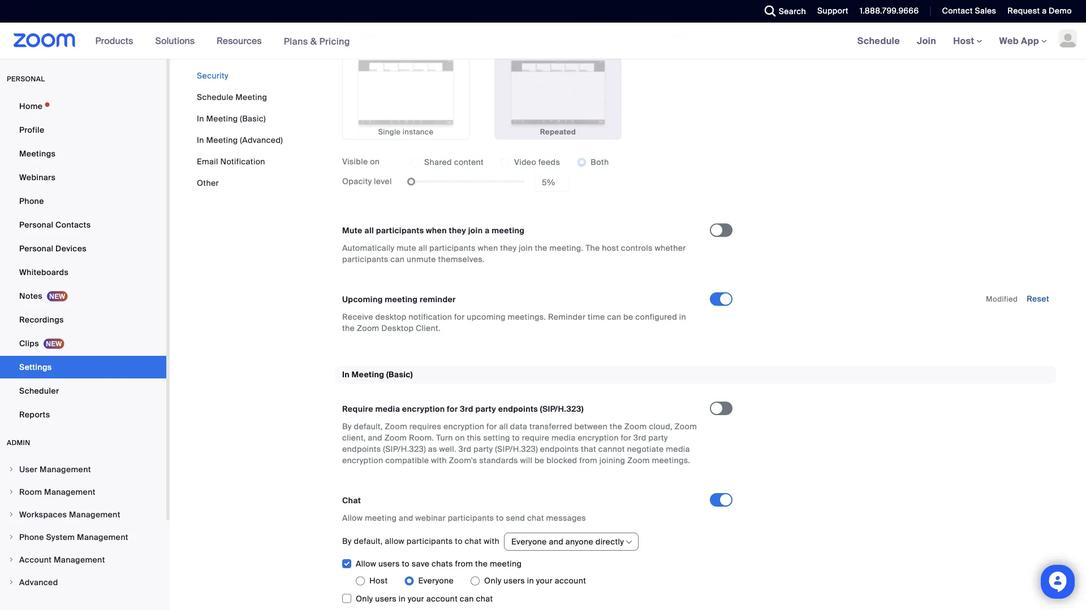 Task type: describe. For each thing, give the bounding box(es) containing it.
Single instance radio
[[342, 55, 470, 140]]

participants up themselves.
[[429, 243, 476, 254]]

contacts
[[55, 220, 91, 230]]

whether
[[655, 243, 686, 254]]

in meeting (basic) inside menu bar
[[197, 113, 266, 124]]

1 vertical spatial from
[[455, 559, 473, 570]]

1.888.799.9666 button up schedule link
[[860, 6, 919, 16]]

allow users to save chats from the meeting
[[356, 559, 522, 570]]

0 vertical spatial they
[[449, 226, 466, 236]]

"only
[[456, 8, 476, 18]]

meeting up "add
[[534, 8, 566, 18]]

single instance
[[378, 127, 434, 137]]

send
[[506, 513, 525, 524]]

to down when
[[517, 31, 525, 41]]

2 vertical spatial 3rd
[[459, 444, 471, 455]]

2 horizontal spatial (sip/h.323)
[[540, 404, 584, 415]]

management for room management
[[44, 487, 95, 498]]

right image for user management
[[8, 467, 15, 473]]

right image for room management
[[8, 489, 15, 496]]

negotiate
[[627, 444, 664, 455]]

prior
[[577, 31, 596, 41]]

1 horizontal spatial attendees
[[440, 31, 479, 41]]

is
[[602, 19, 609, 30]]

default, for zoom
[[354, 422, 383, 432]]

chats
[[432, 559, 453, 570]]

room management menu item
[[0, 482, 166, 503]]

right image for phone system management
[[8, 535, 15, 541]]

this option requires enabling "only authenticated meeting participants and webinar attendees can join meetings and webinars". when "add watermark" is enabled, meeting participants and webinar attendees will need to authenticate prior to joining a session.
[[342, 8, 678, 41]]

unmute
[[407, 255, 436, 265]]

meetings link
[[0, 143, 166, 165]]

whiteboards link
[[0, 261, 166, 284]]

support
[[817, 6, 848, 16]]

allow meeting and webinar participants to send chat messages
[[342, 513, 586, 524]]

meeting up automatically mute all participants when they join the meeting. the host controls whether participants can unmute themselves.
[[492, 226, 525, 236]]

when
[[512, 19, 534, 30]]

0 horizontal spatial endpoints
[[342, 444, 381, 455]]

to down is
[[598, 31, 605, 41]]

visible on
[[342, 157, 380, 167]]

blocked
[[547, 456, 577, 466]]

contact sales
[[942, 6, 996, 16]]

0 vertical spatial on
[[370, 157, 380, 167]]

only users in your account
[[484, 576, 586, 587]]

requires inside this option requires enabling "only authenticated meeting participants and webinar attendees can join meetings and webinars". when "add watermark" is enabled, meeting participants and webinar attendees will need to authenticate prior to joining a session.
[[387, 8, 419, 18]]

reports link
[[0, 404, 166, 427]]

chat
[[342, 496, 361, 506]]

zoom logo image
[[14, 33, 76, 48]]

webinars
[[19, 172, 56, 183]]

meeting inside "in meeting (basic)" element
[[352, 370, 384, 380]]

plans & pricing
[[284, 35, 350, 47]]

1 vertical spatial webinar
[[407, 31, 438, 41]]

standards
[[479, 456, 518, 466]]

shared
[[424, 157, 452, 168]]

authenticate
[[527, 31, 575, 41]]

anyone
[[566, 537, 593, 548]]

join inside this option requires enabling "only authenticated meeting participants and webinar attendees can join meetings and webinars". when "add watermark" is enabled, meeting participants and webinar attendees will need to authenticate prior to joining a session.
[[400, 19, 414, 30]]

the
[[586, 243, 600, 254]]

user
[[19, 465, 38, 475]]

sales
[[975, 6, 996, 16]]

participants up allow users to save chats from the meeting
[[407, 537, 453, 547]]

notes
[[19, 291, 42, 302]]

2 vertical spatial in
[[342, 370, 350, 380]]

need
[[495, 31, 515, 41]]

visible on option group
[[411, 154, 609, 172]]

save
[[412, 559, 430, 570]]

participants left send
[[448, 513, 494, 524]]

user management
[[19, 465, 91, 475]]

meeting up allow
[[365, 513, 397, 524]]

messages
[[546, 513, 586, 524]]

only users in your account can chat
[[356, 594, 493, 605]]

a inside this option requires enabling "only authenticated meeting participants and webinar attendees can join meetings and webinars". when "add watermark" is enabled, meeting participants and webinar attendees will need to authenticate prior to joining a session.
[[635, 31, 640, 41]]

everyone for everyone
[[418, 576, 454, 587]]

video feeds
[[514, 157, 560, 168]]

2 horizontal spatial a
[[1042, 6, 1047, 16]]

settings link
[[0, 356, 166, 379]]

webinar inside "in meeting (basic)" element
[[415, 513, 446, 524]]

banner containing products
[[0, 23, 1086, 60]]

zoom's
[[449, 456, 477, 466]]

workspaces management menu item
[[0, 505, 166, 526]]

upcoming
[[467, 312, 506, 323]]

reset button
[[1027, 294, 1049, 305]]

settings
[[19, 362, 52, 373]]

other
[[197, 178, 219, 188]]

everyone and anyone directly button
[[511, 534, 624, 551]]

everyone for everyone and anyone directly
[[511, 537, 547, 548]]

(advanced)
[[240, 135, 283, 145]]

themselves.
[[438, 255, 485, 265]]

for inside the 'receive desktop notification for upcoming meetings. reminder time can be configured in the zoom desktop client.'
[[454, 312, 465, 323]]

1 horizontal spatial media
[[552, 433, 576, 443]]

0 vertical spatial 3rd
[[460, 404, 473, 415]]

enabling
[[421, 8, 454, 18]]

with inside by default, zoom requires encryption for all data transferred between the zoom cloud, zoom client, and zoom room. turn on this setting to require media encryption for 3rd party endpoints (sip/h.323) as well.  3rd party (sip/h.323) endpoints that cannot negotiate media encryption compatible with zoom's standards will be blocked from joining zoom meetings.
[[431, 456, 447, 466]]

allow users to save chats from the meeting option group
[[356, 573, 710, 591]]

shared content
[[424, 157, 484, 168]]

2 vertical spatial party
[[474, 444, 493, 455]]

your for only users in your account
[[536, 576, 553, 587]]

home
[[19, 101, 43, 111]]

all inside by default, zoom requires encryption for all data transferred between the zoom cloud, zoom client, and zoom room. turn on this setting to require media encryption for 3rd party endpoints (sip/h.323) as well.  3rd party (sip/h.323) endpoints that cannot negotiate media encryption compatible with zoom's standards will be blocked from joining zoom meetings.
[[499, 422, 508, 432]]

encryption up this
[[443, 422, 484, 432]]

this
[[342, 8, 358, 18]]

right image for account
[[8, 557, 15, 564]]

scheduler
[[19, 386, 59, 397]]

search button
[[756, 0, 809, 23]]

to inside by default, zoom requires encryption for all data transferred between the zoom cloud, zoom client, and zoom room. turn on this setting to require media encryption for 3rd party endpoints (sip/h.323) as well.  3rd party (sip/h.323) endpoints that cannot negotiate media encryption compatible with zoom's standards will be blocked from joining zoom meetings.
[[512, 433, 520, 443]]

this
[[467, 433, 481, 443]]

management for account management
[[54, 555, 105, 566]]

instance
[[403, 127, 434, 137]]

0 vertical spatial webinar
[[633, 8, 664, 18]]

account for only users in your account can chat
[[426, 594, 458, 605]]

resources
[[217, 35, 262, 47]]

session.
[[642, 31, 674, 41]]

in for only users in your account
[[527, 576, 534, 587]]

modified
[[986, 295, 1018, 304]]

room management
[[19, 487, 95, 498]]

content
[[454, 157, 484, 168]]

1 horizontal spatial endpoints
[[498, 404, 538, 415]]

recordings
[[19, 315, 64, 325]]

2 vertical spatial chat
[[476, 594, 493, 605]]

level
[[374, 177, 392, 187]]

by default, allow participants to chat with
[[342, 537, 500, 547]]

1 horizontal spatial in meeting (basic)
[[342, 370, 413, 380]]

reports
[[19, 410, 50, 420]]

meeting up session.
[[646, 19, 678, 30]]

the inside by default, zoom requires encryption for all data transferred between the zoom cloud, zoom client, and zoom room. turn on this setting to require media encryption for 3rd party endpoints (sip/h.323) as well.  3rd party (sip/h.323) endpoints that cannot negotiate media encryption compatible with zoom's standards will be blocked from joining zoom meetings.
[[610, 422, 622, 432]]

cloud,
[[649, 422, 673, 432]]

join inside automatically mute all participants when they join the meeting. the host controls whether participants can unmute themselves.
[[519, 243, 533, 254]]

join
[[917, 35, 936, 47]]

receive
[[342, 312, 373, 323]]

well.
[[439, 444, 456, 455]]

1 vertical spatial join
[[468, 226, 483, 236]]

client,
[[342, 433, 366, 443]]

host button
[[953, 35, 982, 47]]

for up 'setting'
[[487, 422, 497, 432]]

&
[[310, 35, 317, 47]]

all inside automatically mute all participants when they join the meeting. the host controls whether participants can unmute themselves.
[[418, 243, 427, 254]]

0 horizontal spatial a
[[485, 226, 490, 236]]

reminder
[[548, 312, 586, 323]]

directly
[[596, 537, 624, 548]]

the inside automatically mute all participants when they join the meeting. the host controls whether participants can unmute themselves.
[[535, 243, 547, 254]]

2 vertical spatial media
[[666, 444, 690, 455]]

your for only users in your account can chat
[[408, 594, 424, 605]]

solutions
[[155, 35, 195, 47]]

meeting for in meeting (advanced) link
[[206, 135, 238, 145]]

meeting up allow users to save chats from the meeting option group
[[490, 559, 522, 570]]

webinars link
[[0, 166, 166, 189]]

request a demo
[[1008, 6, 1072, 16]]

room.
[[409, 433, 434, 443]]

only for only users in your account
[[484, 576, 502, 587]]

by for by default, allow participants to chat with
[[342, 537, 352, 547]]

setting
[[483, 433, 510, 443]]

mute
[[342, 226, 362, 236]]

upcoming
[[342, 295, 383, 305]]

0 vertical spatial party
[[475, 404, 496, 415]]

meetings. inside by default, zoom requires encryption for all data transferred between the zoom cloud, zoom client, and zoom room. turn on this setting to require media encryption for 3rd party endpoints (sip/h.323) as well.  3rd party (sip/h.323) endpoints that cannot negotiate media encryption compatible with zoom's standards will be blocked from joining zoom meetings.
[[652, 456, 690, 466]]

encryption down client,
[[342, 456, 383, 466]]

users for allow users to save chats from the meeting
[[378, 559, 400, 570]]

personal devices
[[19, 244, 87, 254]]

by for by default, zoom requires encryption for all data transferred between the zoom cloud, zoom client, and zoom room. turn on this setting to require media encryption for 3rd party endpoints (sip/h.323) as well.  3rd party (sip/h.323) endpoints that cannot negotiate media encryption compatible with zoom's standards will be blocked from joining zoom meetings.
[[342, 422, 352, 432]]

whiteboards
[[19, 267, 69, 278]]

receive desktop notification for upcoming meetings. reminder time can be configured in the zoom desktop client.
[[342, 312, 686, 334]]

will inside this option requires enabling "only authenticated meeting participants and webinar attendees can join meetings and webinars". when "add watermark" is enabled, meeting participants and webinar attendees will need to authenticate prior to joining a session.
[[481, 31, 493, 41]]

participants down option
[[342, 31, 388, 41]]

meetings
[[19, 148, 56, 159]]



Task type: locate. For each thing, give the bounding box(es) containing it.
can down allow users to save chats from the meeting
[[460, 594, 474, 605]]

1 vertical spatial will
[[520, 456, 532, 466]]

1 vertical spatial host
[[369, 576, 388, 587]]

all up the unmute at the top left of page
[[418, 243, 427, 254]]

in down schedule meeting
[[197, 113, 204, 124]]

meeting up email notification
[[206, 135, 238, 145]]

for up turn
[[447, 404, 458, 415]]

video
[[514, 157, 536, 168]]

will down require
[[520, 456, 532, 466]]

zoom
[[357, 324, 379, 334], [385, 422, 407, 432], [624, 422, 647, 432], [675, 422, 697, 432], [384, 433, 407, 443], [627, 456, 650, 466]]

in down everyone and anyone directly popup button
[[527, 576, 534, 587]]

2 vertical spatial right image
[[8, 535, 15, 541]]

can down option
[[383, 19, 398, 30]]

search
[[779, 6, 806, 16]]

account inside allow users to save chats from the meeting option group
[[555, 576, 586, 587]]

on inside by default, zoom requires encryption for all data transferred between the zoom cloud, zoom client, and zoom room. turn on this setting to require media encryption for 3rd party endpoints (sip/h.323) as well.  3rd party (sip/h.323) endpoints that cannot negotiate media encryption compatible with zoom's standards will be blocked from joining zoom meetings.
[[455, 433, 465, 443]]

personal
[[19, 220, 53, 230], [19, 244, 53, 254]]

0 vertical spatial requires
[[387, 8, 419, 18]]

turn
[[436, 433, 453, 443]]

the inside the 'receive desktop notification for upcoming meetings. reminder time can be configured in the zoom desktop client.'
[[342, 324, 355, 334]]

email
[[197, 156, 218, 167]]

your inside allow users to save chats from the meeting option group
[[536, 576, 553, 587]]

0 horizontal spatial (basic)
[[240, 113, 266, 124]]

in meeting (basic) element
[[335, 366, 1056, 611]]

(sip/h.323) up compatible
[[383, 444, 426, 455]]

requires up room.
[[409, 422, 441, 432]]

management down workspaces management menu item
[[77, 533, 128, 543]]

can inside this option requires enabling "only authenticated meeting participants and webinar attendees can join meetings and webinars". when "add watermark" is enabled, meeting participants and webinar attendees will need to authenticate prior to joining a session.
[[383, 19, 398, 30]]

media right require
[[375, 404, 400, 415]]

party down this
[[474, 444, 493, 455]]

room
[[19, 487, 42, 498]]

0 vertical spatial personal
[[19, 220, 53, 230]]

1 vertical spatial joining
[[599, 456, 625, 466]]

to down allow meeting and webinar participants to send chat messages at the bottom of the page
[[455, 537, 463, 547]]

the right chats
[[475, 559, 488, 570]]

in meeting (advanced) link
[[197, 135, 283, 145]]

profile
[[19, 125, 44, 135]]

join left meetings
[[400, 19, 414, 30]]

meeting up desktop
[[385, 295, 418, 305]]

everyone inside popup button
[[511, 537, 547, 548]]

management for user management
[[40, 465, 91, 475]]

0 horizontal spatial be
[[535, 456, 544, 466]]

in inside the 'receive desktop notification for upcoming meetings. reminder time can be configured in the zoom desktop client.'
[[679, 312, 686, 323]]

requires inside by default, zoom requires encryption for all data transferred between the zoom cloud, zoom client, and zoom room. turn on this setting to require media encryption for 3rd party endpoints (sip/h.323) as well.  3rd party (sip/h.323) endpoints that cannot negotiate media encryption compatible with zoom's standards will be blocked from joining zoom meetings.
[[409, 422, 441, 432]]

account management menu item
[[0, 550, 166, 571]]

phone inside personal menu menu
[[19, 196, 44, 206]]

schedule for schedule meeting
[[197, 92, 233, 102]]

meetings.
[[508, 312, 546, 323], [652, 456, 690, 466]]

0 horizontal spatial media
[[375, 404, 400, 415]]

everyone down send
[[511, 537, 547, 548]]

client.
[[416, 324, 441, 334]]

mute
[[397, 243, 416, 254]]

be left configured
[[623, 312, 633, 323]]

meetings. inside the 'receive desktop notification for upcoming meetings. reminder time can be configured in the zoom desktop client.'
[[508, 312, 546, 323]]

personal up personal devices at the top left of page
[[19, 220, 53, 230]]

0 vertical spatial in meeting (basic)
[[197, 113, 266, 124]]

host down "contact sales"
[[953, 35, 977, 47]]

right image left system
[[8, 535, 15, 541]]

products button
[[95, 23, 138, 59]]

management down room management menu item
[[69, 510, 120, 520]]

mute all participants when they join a meeting
[[342, 226, 525, 236]]

only for only users in your account can chat
[[356, 594, 373, 605]]

2 horizontal spatial endpoints
[[540, 444, 579, 455]]

0 vertical spatial all
[[364, 226, 374, 236]]

0 horizontal spatial all
[[364, 226, 374, 236]]

clips link
[[0, 333, 166, 355]]

right image inside 'advanced' menu item
[[8, 580, 15, 587]]

everyone down allow users to save chats from the meeting
[[418, 576, 454, 587]]

desktop
[[381, 324, 414, 334]]

users inside option group
[[504, 576, 525, 587]]

1 vertical spatial account
[[426, 594, 458, 605]]

party up 'setting'
[[475, 404, 496, 415]]

webinar down meetings
[[407, 31, 438, 41]]

1 by from the top
[[342, 422, 352, 432]]

home link
[[0, 95, 166, 118]]

0 horizontal spatial only
[[356, 594, 373, 605]]

and
[[617, 8, 631, 18], [454, 19, 469, 30], [391, 31, 405, 41], [368, 433, 382, 443], [399, 513, 413, 524], [549, 537, 563, 548]]

(basic) up '(advanced)'
[[240, 113, 266, 124]]

on
[[370, 157, 380, 167], [455, 433, 465, 443]]

chat
[[527, 513, 544, 524], [465, 537, 482, 547], [476, 594, 493, 605]]

schedule inside meetings navigation
[[857, 35, 900, 47]]

0 vertical spatial when
[[426, 226, 447, 236]]

with down allow meeting and webinar participants to send chat messages at the bottom of the page
[[484, 537, 500, 547]]

meetings. down negotiate
[[652, 456, 690, 466]]

2 phone from the top
[[19, 533, 44, 543]]

authenticated
[[479, 8, 532, 18]]

endpoints up blocked
[[540, 444, 579, 455]]

upcoming meeting reminder
[[342, 295, 456, 305]]

plans & pricing link
[[284, 35, 350, 47], [284, 35, 350, 47]]

in for in meeting (advanced) link
[[197, 135, 204, 145]]

1 horizontal spatial a
[[635, 31, 640, 41]]

admin
[[7, 439, 30, 448]]

1 vertical spatial all
[[418, 243, 427, 254]]

1 vertical spatial default,
[[354, 537, 383, 547]]

right image inside workspaces management menu item
[[8, 512, 15, 519]]

1 vertical spatial attendees
[[440, 31, 479, 41]]

and inside by default, zoom requires encryption for all data transferred between the zoom cloud, zoom client, and zoom room. turn on this setting to require media encryption for 3rd party endpoints (sip/h.323) as well.  3rd party (sip/h.323) endpoints that cannot negotiate media encryption compatible with zoom's standards will be blocked from joining zoom meetings.
[[368, 433, 382, 443]]

media down "transferred" at the bottom of page
[[552, 433, 576, 443]]

1 vertical spatial media
[[552, 433, 576, 443]]

1 personal from the top
[[19, 220, 53, 230]]

from down the that
[[579, 456, 597, 466]]

0 horizontal spatial with
[[431, 456, 447, 466]]

party down cloud,
[[648, 433, 668, 443]]

your down everyone and anyone directly popup button
[[536, 576, 553, 587]]

2 vertical spatial webinar
[[415, 513, 446, 524]]

can inside "in meeting (basic)" element
[[460, 594, 474, 605]]

media down cloud,
[[666, 444, 690, 455]]

product information navigation
[[87, 23, 359, 60]]

from right chats
[[455, 559, 473, 570]]

notes link
[[0, 285, 166, 308]]

2 horizontal spatial join
[[519, 243, 533, 254]]

0 horizontal spatial will
[[481, 31, 493, 41]]

in for only users in your account can chat
[[399, 594, 406, 605]]

right image inside account management menu item
[[8, 557, 15, 564]]

3 right image from the top
[[8, 535, 15, 541]]

notification
[[409, 312, 452, 323]]

encryption down between
[[578, 433, 619, 443]]

banner
[[0, 23, 1086, 60]]

1 horizontal spatial they
[[500, 243, 517, 254]]

0 vertical spatial from
[[579, 456, 597, 466]]

when up the unmute at the top left of page
[[426, 226, 447, 236]]

Repeated radio
[[494, 55, 622, 140]]

meeting
[[534, 8, 566, 18], [646, 19, 678, 30], [492, 226, 525, 236], [385, 295, 418, 305], [365, 513, 397, 524], [490, 559, 522, 570]]

webinar up "by default, allow participants to chat with"
[[415, 513, 446, 524]]

(basic)
[[240, 113, 266, 124], [386, 370, 413, 380]]

1.888.799.9666 button up join
[[851, 0, 922, 23]]

management for workspaces management
[[69, 510, 120, 520]]

1 horizontal spatial account
[[555, 576, 586, 587]]

1 horizontal spatial everyone
[[511, 537, 547, 548]]

2 default, from the top
[[354, 537, 383, 547]]

in meeting (basic) up require
[[342, 370, 413, 380]]

set opacity level text field
[[535, 174, 570, 192]]

0 vertical spatial media
[[375, 404, 400, 415]]

endpoints up data
[[498, 404, 538, 415]]

1 horizontal spatial be
[[623, 312, 633, 323]]

2 horizontal spatial in
[[679, 312, 686, 323]]

they inside automatically mute all participants when they join the meeting. the host controls whether participants can unmute themselves.
[[500, 243, 517, 254]]

personal contacts link
[[0, 214, 166, 236]]

2 right image from the top
[[8, 489, 15, 496]]

0 vertical spatial phone
[[19, 196, 44, 206]]

join up themselves.
[[468, 226, 483, 236]]

right image inside room management menu item
[[8, 489, 15, 496]]

allow for allow meeting and webinar participants to send chat messages
[[342, 513, 363, 524]]

0 horizontal spatial in
[[399, 594, 406, 605]]

personal for personal devices
[[19, 244, 53, 254]]

can right time
[[607, 312, 621, 323]]

by
[[342, 422, 352, 432], [342, 537, 352, 547]]

meetings
[[416, 19, 452, 30]]

1 vertical spatial phone
[[19, 533, 44, 543]]

web app button
[[999, 35, 1047, 47]]

web
[[999, 35, 1019, 47]]

meetings navigation
[[849, 23, 1086, 60]]

can down mute
[[391, 255, 405, 265]]

(sip/h.323) up the standards
[[495, 444, 538, 455]]

host down allow
[[369, 576, 388, 587]]

schedule down 1.888.799.9666
[[857, 35, 900, 47]]

request a demo link
[[999, 0, 1086, 23], [1008, 6, 1072, 16]]

only inside allow users to save chats from the meeting option group
[[484, 576, 502, 587]]

join
[[400, 19, 414, 30], [468, 226, 483, 236], [519, 243, 533, 254]]

meeting.
[[549, 243, 583, 254]]

on right visible
[[370, 157, 380, 167]]

that
[[581, 444, 596, 455]]

enabled,
[[611, 19, 644, 30]]

joining down enabled,
[[607, 31, 633, 41]]

users for only users in your account can chat
[[375, 594, 397, 605]]

(basic) inside "in meeting (basic)" element
[[386, 370, 413, 380]]

in up require
[[342, 370, 350, 380]]

personal menu menu
[[0, 95, 166, 428]]

right image
[[8, 512, 15, 519], [8, 557, 15, 564], [8, 580, 15, 587]]

2 vertical spatial all
[[499, 422, 508, 432]]

account management
[[19, 555, 105, 566]]

0 vertical spatial account
[[555, 576, 586, 587]]

everyone inside allow users to save chats from the meeting option group
[[418, 576, 454, 587]]

0 vertical spatial allow
[[342, 513, 363, 524]]

1 vertical spatial in
[[527, 576, 534, 587]]

1 vertical spatial party
[[648, 433, 668, 443]]

1 vertical spatial in meeting (basic)
[[342, 370, 413, 380]]

from inside by default, zoom requires encryption for all data transferred between the zoom cloud, zoom client, and zoom room. turn on this setting to require media encryption for 3rd party endpoints (sip/h.323) as well.  3rd party (sip/h.323) endpoints that cannot negotiate media encryption compatible with zoom's standards will be blocked from joining zoom meetings.
[[579, 456, 597, 466]]

0 vertical spatial right image
[[8, 467, 15, 473]]

host inside allow users to save chats from the meeting option group
[[369, 576, 388, 587]]

right image for workspaces
[[8, 512, 15, 519]]

profile picture image
[[1059, 29, 1077, 48]]

to down data
[[512, 433, 520, 443]]

1 horizontal spatial when
[[478, 243, 498, 254]]

1 vertical spatial only
[[356, 594, 373, 605]]

0 vertical spatial by
[[342, 422, 352, 432]]

meetings. left reminder
[[508, 312, 546, 323]]

1 horizontal spatial host
[[953, 35, 977, 47]]

chat down allow meeting and webinar participants to send chat messages at the bottom of the page
[[465, 537, 482, 547]]

from
[[579, 456, 597, 466], [455, 559, 473, 570]]

when inside automatically mute all participants when they join the meeting. the host controls whether participants can unmute themselves.
[[478, 243, 498, 254]]

1 vertical spatial personal
[[19, 244, 53, 254]]

1 default, from the top
[[354, 422, 383, 432]]

demo
[[1049, 6, 1072, 16]]

account down chats
[[426, 594, 458, 605]]

to left save on the bottom left of page
[[402, 559, 410, 570]]

endpoints down client,
[[342, 444, 381, 455]]

email notification link
[[197, 156, 265, 167]]

2 vertical spatial in
[[399, 594, 406, 605]]

host inside meetings navigation
[[953, 35, 977, 47]]

0 vertical spatial only
[[484, 576, 502, 587]]

will down 'webinars".'
[[481, 31, 493, 41]]

by down chat
[[342, 537, 352, 547]]

1 horizontal spatial with
[[484, 537, 500, 547]]

0 vertical spatial attendees
[[342, 19, 381, 30]]

zoom inside the 'receive desktop notification for upcoming meetings. reminder time can be configured in the zoom desktop client.'
[[357, 324, 379, 334]]

1 vertical spatial right image
[[8, 557, 15, 564]]

opacity
[[342, 177, 372, 187]]

by default, zoom requires encryption for all data transferred between the zoom cloud, zoom client, and zoom room. turn on this setting to require media encryption for 3rd party endpoints (sip/h.323) as well.  3rd party (sip/h.323) endpoints that cannot negotiate media encryption compatible with zoom's standards will be blocked from joining zoom meetings.
[[342, 422, 697, 466]]

in up email
[[197, 135, 204, 145]]

schedule for schedule
[[857, 35, 900, 47]]

chat down allow users to save chats from the meeting option group
[[476, 594, 493, 605]]

visible
[[342, 157, 368, 167]]

in meeting (basic) link
[[197, 113, 266, 124]]

require media encryption for 3rd party endpoints (sip/h.323)
[[342, 404, 584, 415]]

0 vertical spatial joining
[[607, 31, 633, 41]]

2 right image from the top
[[8, 557, 15, 564]]

1 phone from the top
[[19, 196, 44, 206]]

1 vertical spatial everyone
[[418, 576, 454, 587]]

0 vertical spatial (basic)
[[240, 113, 266, 124]]

security
[[197, 70, 228, 81]]

phone system management menu item
[[0, 527, 166, 549]]

1 horizontal spatial (sip/h.323)
[[495, 444, 538, 455]]

support link
[[809, 0, 851, 23], [817, 6, 848, 16]]

1 vertical spatial with
[[484, 537, 500, 547]]

0 vertical spatial in
[[197, 113, 204, 124]]

0 vertical spatial chat
[[527, 513, 544, 524]]

allow
[[385, 537, 405, 547]]

for up cannot
[[621, 433, 631, 443]]

cannot
[[598, 444, 625, 455]]

your down save on the bottom left of page
[[408, 594, 424, 605]]

participants up watermark"
[[568, 8, 615, 18]]

media
[[375, 404, 400, 415], [552, 433, 576, 443], [666, 444, 690, 455]]

be inside by default, zoom requires encryption for all data transferred between the zoom cloud, zoom client, and zoom room. turn on this setting to require media encryption for 3rd party endpoints (sip/h.323) as well.  3rd party (sip/h.323) endpoints that cannot negotiate media encryption compatible with zoom's standards will be blocked from joining zoom meetings.
[[535, 456, 544, 466]]

webinars".
[[471, 19, 510, 30]]

0 horizontal spatial join
[[400, 19, 414, 30]]

and inside popup button
[[549, 537, 563, 548]]

meeting for schedule meeting link
[[235, 92, 267, 102]]

management down phone system management menu item
[[54, 555, 105, 566]]

default, for allow
[[354, 537, 383, 547]]

1 vertical spatial in
[[197, 135, 204, 145]]

phone inside menu item
[[19, 533, 44, 543]]

phone system management
[[19, 533, 128, 543]]

admin menu menu
[[0, 459, 166, 595]]

allow for allow users to save chats from the meeting
[[356, 559, 376, 570]]

0 vertical spatial host
[[953, 35, 977, 47]]

the down receive
[[342, 324, 355, 334]]

0 horizontal spatial they
[[449, 226, 466, 236]]

show options image
[[625, 539, 634, 548]]

meeting up require
[[352, 370, 384, 380]]

account
[[555, 576, 586, 587], [426, 594, 458, 605]]

1 vertical spatial they
[[500, 243, 517, 254]]

2 personal from the top
[[19, 244, 53, 254]]

meeting down schedule meeting
[[206, 113, 238, 124]]

3rd up this
[[460, 404, 473, 415]]

app
[[1021, 35, 1039, 47]]

1 vertical spatial (basic)
[[386, 370, 413, 380]]

0 vertical spatial users
[[378, 559, 400, 570]]

2 vertical spatial join
[[519, 243, 533, 254]]

all
[[364, 226, 374, 236], [418, 243, 427, 254], [499, 422, 508, 432]]

1 vertical spatial meetings.
[[652, 456, 690, 466]]

schedule down security link
[[197, 92, 233, 102]]

right image inside user management menu item
[[8, 467, 15, 473]]

everyone and anyone directly
[[511, 537, 624, 548]]

user management menu item
[[0, 459, 166, 481]]

1 vertical spatial users
[[504, 576, 525, 587]]

menu bar
[[197, 70, 283, 189]]

phone for phone system management
[[19, 533, 44, 543]]

users for only users in your account
[[504, 576, 525, 587]]

chat right send
[[527, 513, 544, 524]]

users
[[378, 559, 400, 570], [504, 576, 525, 587], [375, 594, 397, 605]]

phone up the account at left
[[19, 533, 44, 543]]

joining down cannot
[[599, 456, 625, 466]]

repeated
[[540, 127, 576, 137]]

(sip/h.323) up "transferred" at the bottom of page
[[540, 404, 584, 415]]

1 right image from the top
[[8, 467, 15, 473]]

menu bar containing security
[[197, 70, 283, 189]]

joining inside this option requires enabling "only authenticated meeting participants and webinar attendees can join meetings and webinars". when "add watermark" is enabled, meeting participants and webinar attendees will need to authenticate prior to joining a session.
[[607, 31, 633, 41]]

advanced menu item
[[0, 572, 166, 594]]

participants down automatically
[[342, 255, 388, 265]]

solutions button
[[155, 23, 200, 59]]

as
[[428, 444, 437, 455]]

default, up client,
[[354, 422, 383, 432]]

schedule inside menu bar
[[197, 92, 233, 102]]

1 vertical spatial chat
[[465, 537, 482, 547]]

0 horizontal spatial attendees
[[342, 19, 381, 30]]

be inside the 'receive desktop notification for upcoming meetings. reminder time can be configured in the zoom desktop client.'
[[623, 312, 633, 323]]

schedule meeting
[[197, 92, 267, 102]]

meeting for in meeting (basic) link
[[206, 113, 238, 124]]

2 by from the top
[[342, 537, 352, 547]]

personal inside personal contacts link
[[19, 220, 53, 230]]

right image left user
[[8, 467, 15, 473]]

3 right image from the top
[[8, 580, 15, 587]]

1 vertical spatial schedule
[[197, 92, 233, 102]]

(basic) inside menu bar
[[240, 113, 266, 124]]

time
[[588, 312, 605, 323]]

opacity level
[[342, 177, 392, 187]]

webinar up enabled,
[[633, 8, 664, 18]]

right image left the workspaces
[[8, 512, 15, 519]]

phone link
[[0, 190, 166, 213]]

1 horizontal spatial from
[[579, 456, 597, 466]]

joining inside by default, zoom requires encryption for all data transferred between the zoom cloud, zoom client, and zoom room. turn on this setting to require media encryption for 3rd party endpoints (sip/h.323) as well.  3rd party (sip/h.323) endpoints that cannot negotiate media encryption compatible with zoom's standards will be blocked from joining zoom meetings.
[[599, 456, 625, 466]]

right image inside phone system management menu item
[[8, 535, 15, 541]]

1 vertical spatial by
[[342, 537, 352, 547]]

in for in meeting (basic) link
[[197, 113, 204, 124]]

requires right option
[[387, 8, 419, 18]]

allow down chat
[[342, 513, 363, 524]]

will
[[481, 31, 493, 41], [520, 456, 532, 466]]

1 vertical spatial your
[[408, 594, 424, 605]]

products
[[95, 35, 133, 47]]

0 horizontal spatial host
[[369, 576, 388, 587]]

1 vertical spatial right image
[[8, 489, 15, 496]]

profile link
[[0, 119, 166, 141]]

1 vertical spatial 3rd
[[633, 433, 646, 443]]

by up client,
[[342, 422, 352, 432]]

participants up mute
[[376, 226, 424, 236]]

in inside option group
[[527, 576, 534, 587]]

encryption up room.
[[402, 404, 445, 415]]

workspaces management
[[19, 510, 120, 520]]

your
[[536, 576, 553, 587], [408, 594, 424, 605]]

phone for phone
[[19, 196, 44, 206]]

meeting up in meeting (basic) link
[[235, 92, 267, 102]]

0 vertical spatial join
[[400, 19, 414, 30]]

personal for personal contacts
[[19, 220, 53, 230]]

all up 'setting'
[[499, 422, 508, 432]]

right image left room
[[8, 489, 15, 496]]

can inside automatically mute all participants when they join the meeting. the host controls whether participants can unmute themselves.
[[391, 255, 405, 265]]

0 horizontal spatial (sip/h.323)
[[383, 444, 426, 455]]

by inside by default, zoom requires encryption for all data transferred between the zoom cloud, zoom client, and zoom room. turn on this setting to require media encryption for 3rd party endpoints (sip/h.323) as well.  3rd party (sip/h.323) endpoints that cannot negotiate media encryption compatible with zoom's standards will be blocked from joining zoom meetings.
[[342, 422, 352, 432]]

1 vertical spatial a
[[635, 31, 640, 41]]

request
[[1008, 6, 1040, 16]]

0 horizontal spatial from
[[455, 559, 473, 570]]

2 vertical spatial a
[[485, 226, 490, 236]]

1 horizontal spatial schedule
[[857, 35, 900, 47]]

1 horizontal spatial will
[[520, 456, 532, 466]]

1 right image from the top
[[8, 512, 15, 519]]

join left meeting.
[[519, 243, 533, 254]]

personal up whiteboards
[[19, 244, 53, 254]]

account for only users in your account
[[555, 576, 586, 587]]

can inside the 'receive desktop notification for upcoming meetings. reminder time can be configured in the zoom desktop client.'
[[607, 312, 621, 323]]

right image
[[8, 467, 15, 473], [8, 489, 15, 496], [8, 535, 15, 541]]

(sip/h.323)
[[540, 404, 584, 415], [383, 444, 426, 455], [495, 444, 538, 455]]

endpoints
[[498, 404, 538, 415], [342, 444, 381, 455], [540, 444, 579, 455]]

default, inside by default, zoom requires encryption for all data transferred between the zoom cloud, zoom client, and zoom room. turn on this setting to require media encryption for 3rd party endpoints (sip/h.323) as well.  3rd party (sip/h.323) endpoints that cannot negotiate media encryption compatible with zoom's standards will be blocked from joining zoom meetings.
[[354, 422, 383, 432]]

to left send
[[496, 513, 504, 524]]

right image left the account at left
[[8, 557, 15, 564]]

0 vertical spatial your
[[536, 576, 553, 587]]

plans
[[284, 35, 308, 47]]

0 horizontal spatial on
[[370, 157, 380, 167]]

pricing
[[319, 35, 350, 47]]

will inside by default, zoom requires encryption for all data transferred between the zoom cloud, zoom client, and zoom room. turn on this setting to require media encryption for 3rd party endpoints (sip/h.323) as well.  3rd party (sip/h.323) endpoints that cannot negotiate media encryption compatible with zoom's standards will be blocked from joining zoom meetings.
[[520, 456, 532, 466]]

0 horizontal spatial meetings.
[[508, 312, 546, 323]]



Task type: vqa. For each thing, say whether or not it's contained in the screenshot.
top the your
yes



